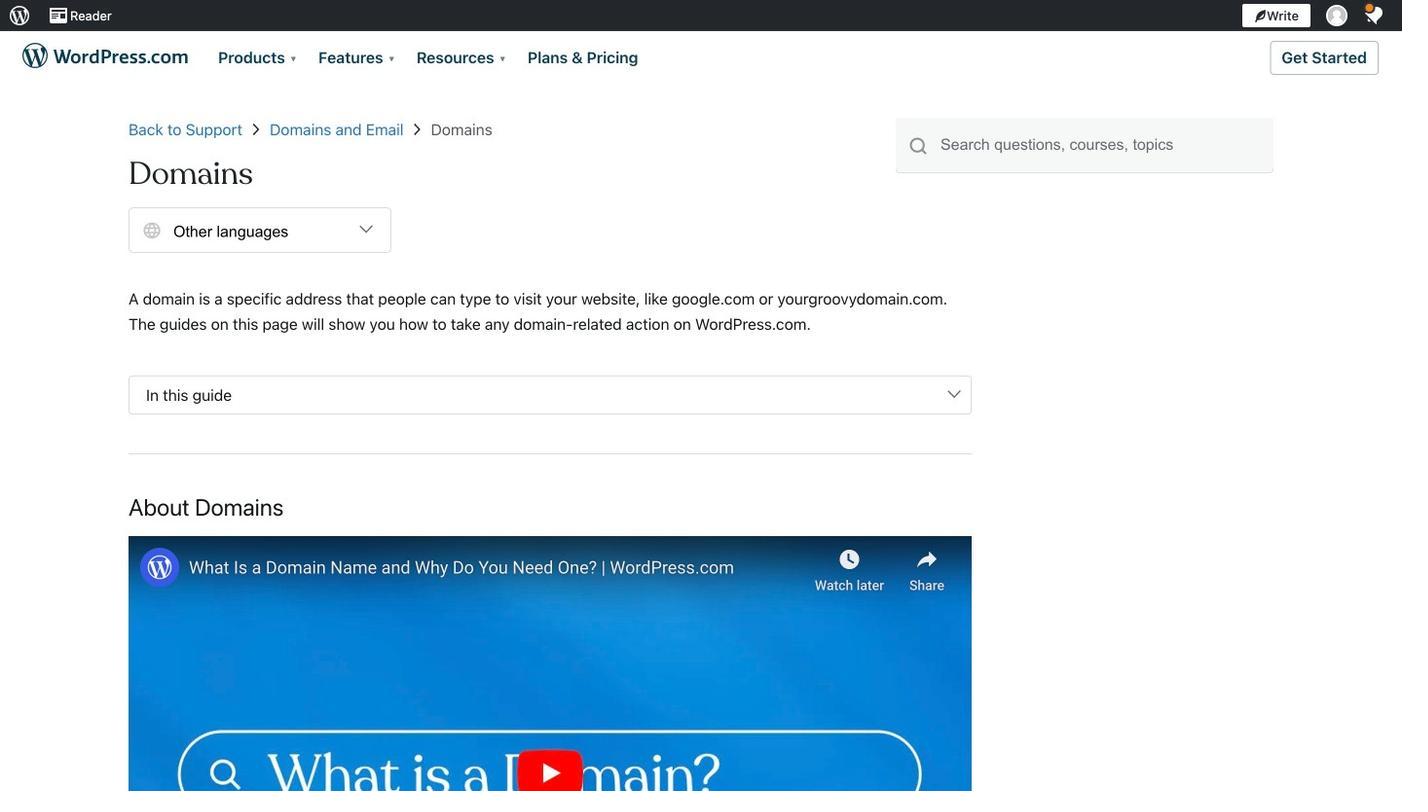 Task type: locate. For each thing, give the bounding box(es) containing it.
None search field
[[79, 47, 1267, 106]]

wordpress.com navigation menu menu
[[0, 0, 1402, 792]]

form
[[79, 47, 1323, 106]]

Search questions, courses, topics search field
[[896, 118, 1274, 171]]

close search results image
[[1283, 64, 1306, 88]]

toolbar navigation
[[0, 0, 1390, 31]]



Task type: describe. For each thing, give the bounding box(es) containing it.
wordpress.com logo image
[[22, 40, 188, 75]]

wordpress.com element
[[0, 31, 1402, 87]]



Task type: vqa. For each thing, say whether or not it's contained in the screenshot.
WordPress.com element
yes



